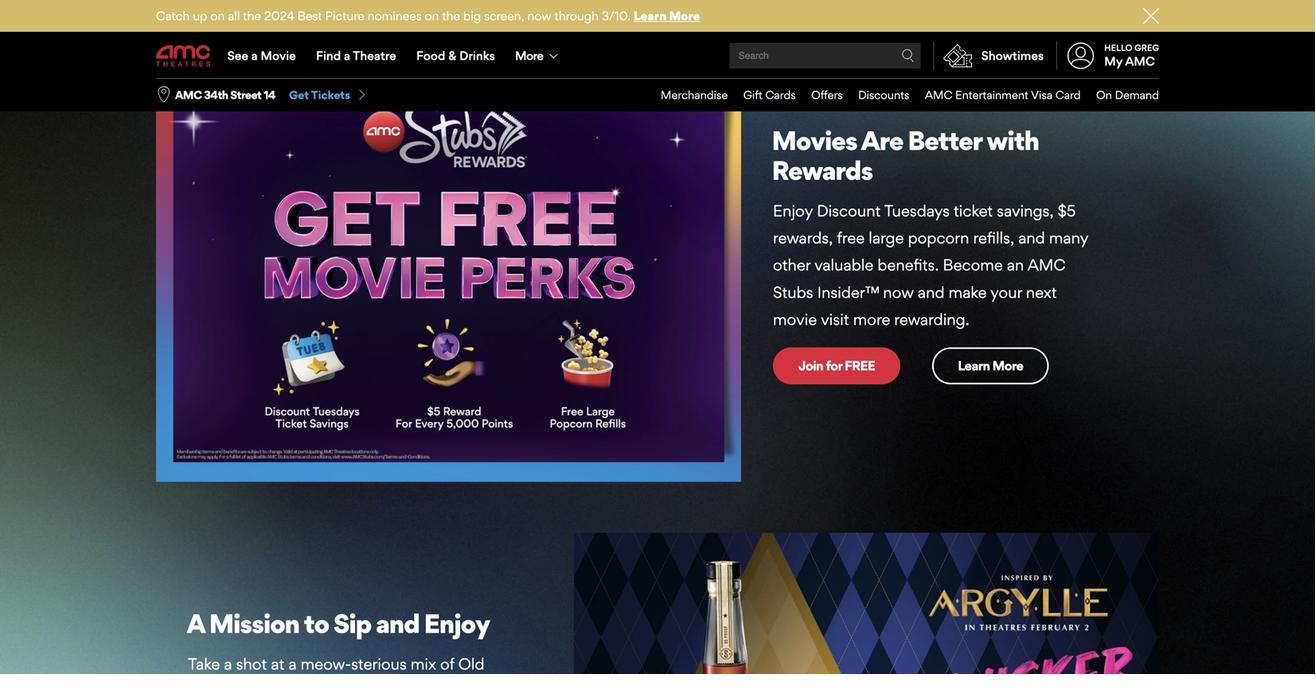Task type: describe. For each thing, give the bounding box(es) containing it.
enjoy discount tuesdays ticket savings, $5 rewards, free large popcorn refills, and many other valuable benefits. become an amc stubs insider™ now and make your next movie visit more rewarding.
[[773, 201, 1088, 329]]

sip
[[333, 608, 371, 640]]

amc 34th street 14 button
[[175, 87, 275, 103]]

an
[[1007, 256, 1024, 275]]

insider™
[[817, 283, 879, 302]]

greg
[[1135, 42, 1159, 53]]

to
[[304, 608, 329, 640]]

make
[[949, 283, 987, 302]]

more button
[[505, 33, 572, 78]]

refills,
[[973, 228, 1014, 248]]

nominees
[[368, 8, 422, 23]]

now inside enjoy discount tuesdays ticket savings, $5 rewards, free large popcorn refills, and many other valuable benefits. become an amc stubs insider™ now and make your next movie visit more rewarding.
[[883, 283, 914, 302]]

theatre
[[353, 48, 396, 63]]

rewards
[[772, 154, 872, 186]]

visit
[[821, 310, 849, 329]]

more inside 'link'
[[992, 358, 1023, 374]]

a mission to sip and enjoy
[[187, 608, 490, 640]]

for
[[826, 358, 842, 374]]

amc 34th street 14
[[175, 88, 275, 102]]

movie
[[773, 310, 817, 329]]

cards
[[765, 88, 796, 102]]

$5
[[1058, 201, 1076, 220]]

take a shot at a meow-sterious mix of old
[[188, 655, 533, 674]]

catch
[[156, 8, 190, 23]]

rewarding.
[[894, 310, 969, 329]]

valuable
[[814, 256, 874, 275]]

ticket
[[954, 201, 993, 220]]

menu containing merchandise
[[645, 79, 1159, 111]]

3/10.
[[602, 8, 631, 23]]

stubs refresh image
[[156, 64, 741, 482]]

see
[[227, 48, 248, 63]]

are
[[861, 124, 903, 156]]

meow-
[[301, 655, 351, 674]]

enjoy inside enjoy discount tuesdays ticket savings, $5 rewards, free large popcorn refills, and many other valuable benefits. become an amc stubs insider™ now and make your next movie visit more rewarding.
[[773, 201, 813, 220]]

other
[[773, 256, 810, 275]]

demand
[[1115, 88, 1159, 102]]

0 horizontal spatial enjoy
[[424, 608, 490, 640]]

1 horizontal spatial learn more link
[[932, 348, 1049, 385]]

entertainment
[[955, 88, 1028, 102]]

amc entertainment visa card
[[925, 88, 1081, 102]]

gift
[[743, 88, 762, 102]]

free
[[845, 358, 875, 374]]

amc inside button
[[175, 88, 202, 102]]

tickets
[[311, 88, 350, 102]]

menu containing more
[[156, 33, 1159, 78]]

next
[[1026, 283, 1057, 302]]

with
[[986, 124, 1039, 156]]

discounts
[[858, 88, 909, 102]]

2 on from the left
[[425, 8, 439, 23]]

your
[[990, 283, 1022, 302]]

offers
[[811, 88, 843, 102]]

1 horizontal spatial more
[[669, 8, 700, 23]]

join for free
[[798, 358, 875, 374]]

hello greg my amc
[[1104, 42, 1159, 69]]

more inside button
[[515, 48, 543, 63]]

see a movie link
[[217, 33, 306, 78]]

amc inside enjoy discount tuesdays ticket savings, $5 rewards, free large popcorn refills, and many other valuable benefits. become an amc stubs insider™ now and make your next movie visit more rewarding.
[[1028, 256, 1066, 275]]

many
[[1049, 228, 1088, 248]]

shot
[[236, 655, 267, 674]]

2024
[[264, 8, 294, 23]]

popcorn
[[908, 228, 969, 248]]

food & drinks link
[[406, 33, 505, 78]]

1 the from the left
[[243, 8, 261, 23]]

savings,
[[997, 201, 1054, 220]]

14
[[264, 88, 275, 102]]

mission
[[209, 608, 299, 640]]

scan to download image
[[453, 0, 553, 13]]

discounts link
[[843, 79, 909, 111]]

screen,
[[484, 8, 524, 23]]

my
[[1104, 54, 1123, 69]]

more
[[853, 310, 890, 329]]

find a theatre link
[[306, 33, 406, 78]]

argylle drink image
[[574, 533, 1159, 674]]

food
[[416, 48, 445, 63]]

become
[[943, 256, 1003, 275]]

up
[[193, 8, 207, 23]]

a for shot
[[224, 655, 232, 674]]

0 vertical spatial now
[[527, 8, 551, 23]]

showtimes link
[[934, 41, 1044, 70]]



Task type: vqa. For each thing, say whether or not it's contained in the screenshot.
through
yes



Task type: locate. For each thing, give the bounding box(es) containing it.
offers link
[[796, 79, 843, 111]]

hello
[[1104, 42, 1132, 53]]

the left big
[[442, 8, 460, 23]]

now
[[527, 8, 551, 23], [883, 283, 914, 302]]

join
[[798, 358, 823, 374]]

0 horizontal spatial the
[[243, 8, 261, 23]]

enjoy up rewards,
[[773, 201, 813, 220]]

a right find on the left top of page
[[344, 48, 350, 63]]

of
[[440, 655, 454, 674]]

0 horizontal spatial learn
[[634, 8, 667, 23]]

amc inside 'hello greg my amc'
[[1125, 54, 1155, 69]]

movie
[[261, 48, 296, 63]]

mix
[[411, 655, 436, 674]]

food & drinks
[[416, 48, 495, 63]]

large
[[869, 228, 904, 248]]

learn right 3/10.
[[634, 8, 667, 23]]

0 vertical spatial more
[[669, 8, 700, 23]]

get
[[289, 88, 309, 102]]

on
[[210, 8, 225, 23], [425, 8, 439, 23]]

menu
[[156, 33, 1159, 78], [645, 79, 1159, 111]]

visa
[[1031, 88, 1053, 102]]

0 horizontal spatial on
[[210, 8, 225, 23]]

0 horizontal spatial learn more link
[[634, 8, 700, 23]]

the right all
[[243, 8, 261, 23]]

0 horizontal spatial now
[[527, 8, 551, 23]]

learn more link down rewarding.
[[932, 348, 1049, 385]]

enjoy up of
[[424, 608, 490, 640]]

tuesdays
[[884, 201, 950, 220]]

2 horizontal spatial and
[[1018, 228, 1045, 248]]

discount
[[817, 201, 881, 220]]

1 horizontal spatial on
[[425, 8, 439, 23]]

now down the benefits.
[[883, 283, 914, 302]]

amc
[[1125, 54, 1155, 69], [925, 88, 952, 102], [175, 88, 202, 102], [1028, 256, 1066, 275]]

menu up merchandise link
[[156, 33, 1159, 78]]

submit search icon image
[[902, 49, 914, 62]]

card
[[1055, 88, 1081, 102]]

1 vertical spatial more
[[515, 48, 543, 63]]

movies
[[772, 124, 857, 156]]

on left all
[[210, 8, 225, 23]]

1 vertical spatial learn more link
[[932, 348, 1049, 385]]

picture
[[325, 8, 364, 23]]

1 vertical spatial and
[[918, 283, 945, 302]]

a right 'see'
[[251, 48, 258, 63]]

free
[[837, 228, 865, 248]]

showtimes image
[[934, 41, 981, 70]]

amc up "next"
[[1028, 256, 1066, 275]]

find a theatre
[[316, 48, 396, 63]]

better
[[908, 124, 982, 156]]

and down savings,
[[1018, 228, 1045, 248]]

now right screen,
[[527, 8, 551, 23]]

amc down greg on the right top
[[1125, 54, 1155, 69]]

0 vertical spatial menu
[[156, 33, 1159, 78]]

dialog
[[0, 0, 1315, 674]]

2 vertical spatial more
[[992, 358, 1023, 374]]

benefits.
[[878, 256, 939, 275]]

go to my account page element
[[1057, 33, 1159, 78]]

1 on from the left
[[210, 8, 225, 23]]

more
[[669, 8, 700, 23], [515, 48, 543, 63], [992, 358, 1023, 374]]

menu down submit search icon
[[645, 79, 1159, 111]]

search the AMC website text field
[[736, 50, 902, 62]]

merchandise link
[[645, 79, 728, 111]]

1 horizontal spatial enjoy
[[773, 201, 813, 220]]

more right 3/10.
[[669, 8, 700, 23]]

on right nominees
[[425, 8, 439, 23]]

amc entertainment visa card link
[[909, 79, 1081, 111]]

a for theatre
[[344, 48, 350, 63]]

through
[[554, 8, 599, 23]]

0 horizontal spatial and
[[376, 608, 419, 640]]

34th
[[204, 88, 228, 102]]

0 vertical spatial learn more link
[[634, 8, 700, 23]]

merchandise
[[661, 88, 728, 102]]

learn
[[634, 8, 667, 23], [958, 358, 990, 374]]

showtimes
[[981, 48, 1044, 63]]

1 vertical spatial learn
[[958, 358, 990, 374]]

catch up on all the 2024 best picture nominees on the big screen, now through 3/10. learn more
[[156, 8, 700, 23]]

0 horizontal spatial more
[[515, 48, 543, 63]]

at
[[271, 655, 284, 674]]

a
[[251, 48, 258, 63], [344, 48, 350, 63], [224, 655, 232, 674], [288, 655, 297, 674]]

get tickets link
[[289, 88, 368, 102]]

close this dialog image
[[1287, 643, 1303, 659]]

take
[[188, 655, 220, 674]]

best
[[298, 8, 322, 23]]

rewards,
[[773, 228, 833, 248]]

stubs
[[773, 283, 813, 302]]

gift cards
[[743, 88, 796, 102]]

1 horizontal spatial the
[[442, 8, 460, 23]]

on demand
[[1096, 88, 1159, 102]]

learn more link right 3/10.
[[634, 8, 700, 23]]

find
[[316, 48, 341, 63]]

&
[[448, 48, 456, 63]]

see a movie
[[227, 48, 296, 63]]

1 vertical spatial now
[[883, 283, 914, 302]]

0 vertical spatial and
[[1018, 228, 1045, 248]]

drinks
[[459, 48, 495, 63]]

get tickets
[[289, 88, 350, 102]]

and
[[1018, 228, 1045, 248], [918, 283, 945, 302], [376, 608, 419, 640]]

big
[[463, 8, 481, 23]]

a right at
[[288, 655, 297, 674]]

gift cards link
[[728, 79, 796, 111]]

0 vertical spatial learn
[[634, 8, 667, 23]]

join for free link
[[773, 348, 901, 385]]

movies are better with rewards
[[772, 124, 1039, 186]]

1 horizontal spatial and
[[918, 283, 945, 302]]

enjoy
[[773, 201, 813, 220], [424, 608, 490, 640]]

a
[[187, 608, 204, 640]]

sterious
[[351, 655, 407, 674]]

1 vertical spatial enjoy
[[424, 608, 490, 640]]

the
[[243, 8, 261, 23], [442, 8, 460, 23]]

0 vertical spatial enjoy
[[773, 201, 813, 220]]

on
[[1096, 88, 1112, 102]]

1 vertical spatial menu
[[645, 79, 1159, 111]]

amc logo image
[[156, 45, 212, 67], [156, 45, 212, 67]]

amc left 34th
[[175, 88, 202, 102]]

user profile image
[[1058, 43, 1103, 69]]

a for movie
[[251, 48, 258, 63]]

more down screen,
[[515, 48, 543, 63]]

a left shot
[[224, 655, 232, 674]]

2 horizontal spatial more
[[992, 358, 1023, 374]]

and up rewarding.
[[918, 283, 945, 302]]

on demand link
[[1081, 79, 1159, 111]]

learn more
[[958, 358, 1023, 374]]

learn more link
[[634, 8, 700, 23], [932, 348, 1049, 385]]

amc down showtimes image
[[925, 88, 952, 102]]

and up sterious
[[376, 608, 419, 640]]

a inside 'link'
[[251, 48, 258, 63]]

1 horizontal spatial learn
[[958, 358, 990, 374]]

2 vertical spatial and
[[376, 608, 419, 640]]

1 horizontal spatial now
[[883, 283, 914, 302]]

2 the from the left
[[442, 8, 460, 23]]

learn down rewarding.
[[958, 358, 990, 374]]

more down your
[[992, 358, 1023, 374]]



